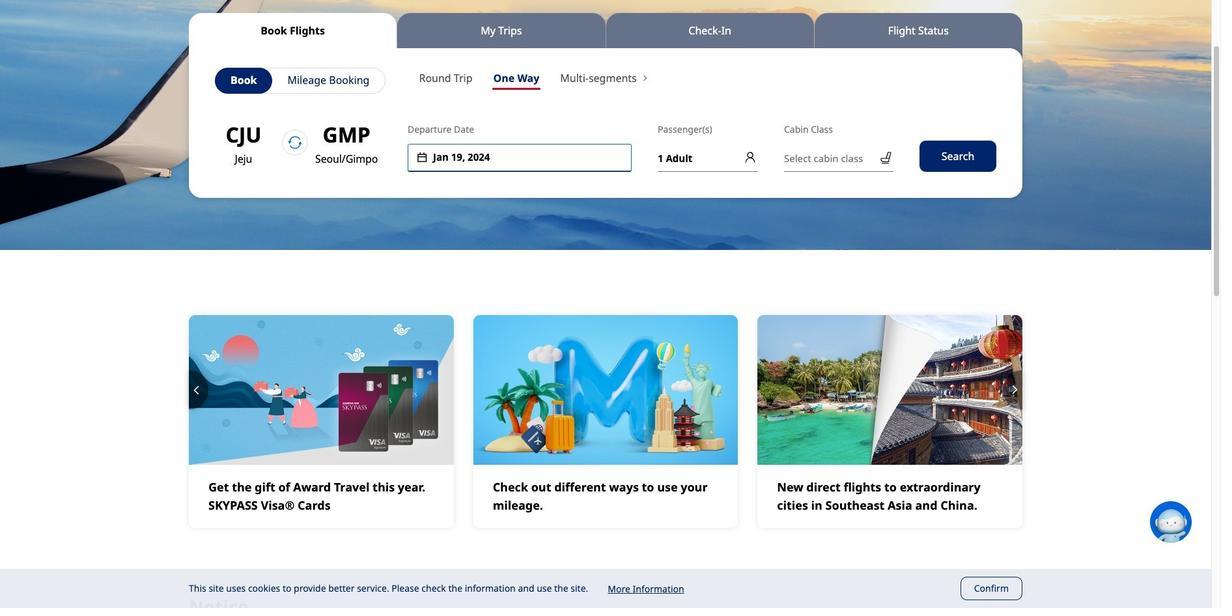 Task type: describe. For each thing, give the bounding box(es) containing it.
itinerary type group
[[409, 68, 550, 93]]



Task type: vqa. For each thing, say whether or not it's contained in the screenshot.
privacy
no



Task type: locate. For each thing, give the bounding box(es) containing it.
booking type group
[[215, 68, 386, 94]]

tab list
[[189, 13, 1023, 48]]



